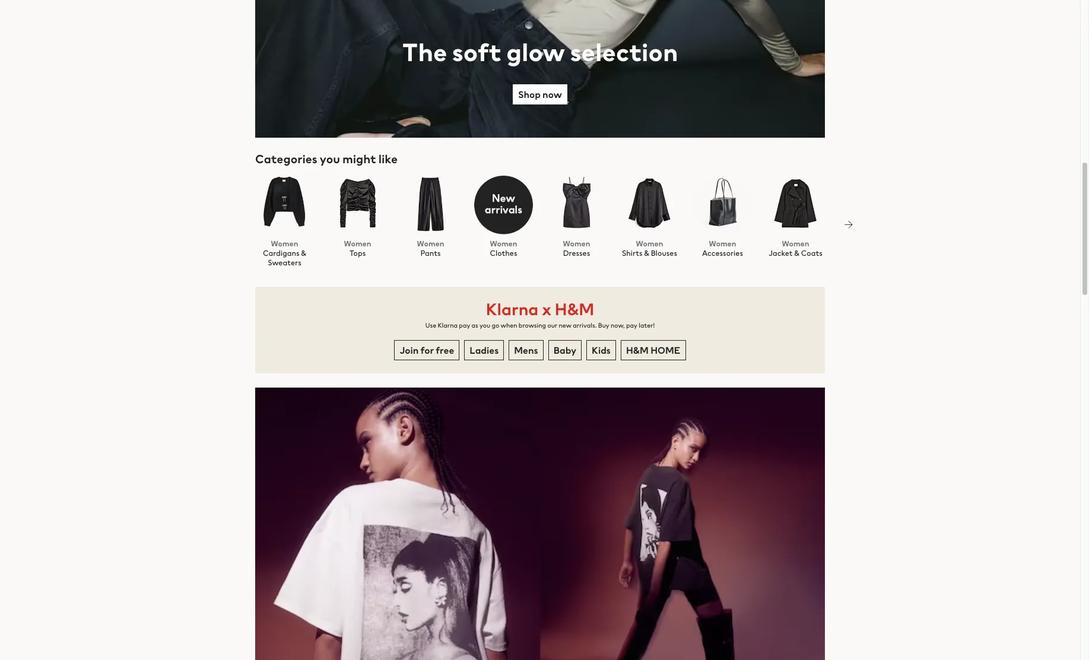 Task type: vqa. For each thing, say whether or not it's contained in the screenshot.
Shopping
no



Task type: describe. For each thing, give the bounding box(es) containing it.
sweaters
[[268, 257, 301, 268]]

the soft glow selection
[[402, 34, 678, 70]]

x
[[542, 297, 552, 321]]

coats
[[801, 248, 823, 259]]

accessories
[[702, 248, 743, 259]]

baby link
[[548, 340, 582, 360]]

clothes
[[490, 248, 517, 259]]

selection
[[570, 34, 678, 70]]

women for tops
[[344, 238, 371, 249]]

women clothes
[[490, 238, 517, 259]]

cardigans
[[263, 248, 300, 259]]

shop now
[[518, 87, 562, 102]]

& for coats
[[795, 248, 800, 259]]

general.next image
[[844, 219, 854, 229]]

might
[[343, 150, 376, 167]]

join
[[400, 343, 419, 358]]

women for shirts
[[636, 238, 663, 249]]

0 horizontal spatial klarna
[[438, 321, 458, 330]]

shop now link
[[513, 84, 567, 104]]

1 campaign image image from the top
[[255, 0, 825, 138]]

free
[[436, 343, 454, 358]]

browsing
[[519, 321, 546, 330]]

women for pants
[[417, 238, 444, 249]]

& for blouses
[[644, 248, 650, 259]]

soft
[[452, 34, 501, 70]]

& for sweaters
[[301, 248, 306, 259]]

kids link
[[587, 340, 616, 360]]

blouses
[[651, 248, 677, 259]]

women for clothes
[[490, 238, 517, 249]]

you inside klarna x h&m use klarna pay as you go when browsing our new arrivals. buy now, pay later!
[[480, 321, 491, 330]]

women accessories
[[702, 238, 743, 259]]

baby
[[554, 343, 577, 358]]

mens
[[514, 343, 538, 358]]

women for accessories
[[709, 238, 736, 249]]

tops
[[350, 248, 366, 259]]

categories you might like
[[255, 150, 398, 167]]

ladies link
[[464, 340, 504, 360]]

join for free
[[400, 343, 454, 358]]

women pants
[[417, 238, 444, 259]]

women cardigans & sweaters
[[263, 238, 308, 268]]

like
[[379, 150, 398, 167]]

when
[[501, 321, 517, 330]]



Task type: locate. For each thing, give the bounding box(es) containing it.
klarna x h&m use klarna pay as you go when browsing our new arrivals. buy now, pay later!
[[426, 297, 655, 330]]

women shirts & blouses
[[622, 238, 677, 259]]

3 & from the left
[[795, 248, 800, 259]]

1 pay from the left
[[459, 321, 470, 330]]

0 vertical spatial h&m
[[555, 297, 594, 321]]

5 women from the left
[[563, 238, 590, 249]]

2 & from the left
[[644, 248, 650, 259]]

h&m inside klarna x h&m use klarna pay as you go when browsing our new arrivals. buy now, pay later!
[[555, 297, 594, 321]]

& inside women jacket & coats
[[795, 248, 800, 259]]

women inside women accessories
[[709, 238, 736, 249]]

1 vertical spatial you
[[480, 321, 491, 330]]

7 women from the left
[[709, 238, 736, 249]]

later!
[[639, 321, 655, 330]]

& left coats
[[795, 248, 800, 259]]

& inside women shirts & blouses
[[644, 248, 650, 259]]

women tops
[[344, 238, 371, 259]]

&
[[301, 248, 306, 259], [644, 248, 650, 259], [795, 248, 800, 259]]

h&m down later!
[[626, 343, 649, 358]]

0 vertical spatial you
[[320, 150, 340, 167]]

you right as
[[480, 321, 491, 330]]

women inside women shirts & blouses
[[636, 238, 663, 249]]

0 horizontal spatial pay
[[459, 321, 470, 330]]

1 horizontal spatial &
[[644, 248, 650, 259]]

1 horizontal spatial h&m
[[626, 343, 649, 358]]

0 horizontal spatial h&m
[[555, 297, 594, 321]]

the
[[402, 34, 447, 70]]

ladies
[[470, 343, 499, 358]]

as
[[472, 321, 478, 330]]

& right cardigans
[[301, 248, 306, 259]]

join for free link
[[395, 340, 460, 360]]

shop
[[518, 87, 541, 102]]

women dresses
[[563, 238, 590, 259]]

you
[[320, 150, 340, 167], [480, 321, 491, 330]]

campaign image image
[[255, 0, 825, 138], [255, 388, 825, 660]]

1 & from the left
[[301, 248, 306, 259]]

kids
[[592, 343, 611, 358]]

women
[[271, 238, 298, 249], [344, 238, 371, 249], [417, 238, 444, 249], [490, 238, 517, 249], [563, 238, 590, 249], [636, 238, 663, 249], [709, 238, 736, 249], [782, 238, 810, 249]]

h&m
[[555, 297, 594, 321], [626, 343, 649, 358]]

1 horizontal spatial pay
[[626, 321, 638, 330]]

2 campaign image image from the top
[[255, 388, 825, 660]]

1 horizontal spatial klarna
[[486, 297, 539, 321]]

pay
[[459, 321, 470, 330], [626, 321, 638, 330]]

8 women from the left
[[782, 238, 810, 249]]

pay left as
[[459, 321, 470, 330]]

glow
[[507, 34, 565, 70]]

6 women from the left
[[636, 238, 663, 249]]

you left might
[[320, 150, 340, 167]]

women for jacket
[[782, 238, 810, 249]]

klarna right use
[[438, 321, 458, 330]]

shirts
[[622, 248, 643, 259]]

& right shirts
[[644, 248, 650, 259]]

go
[[492, 321, 499, 330]]

2 horizontal spatial &
[[795, 248, 800, 259]]

our
[[548, 321, 558, 330]]

0 horizontal spatial &
[[301, 248, 306, 259]]

klarna left x
[[486, 297, 539, 321]]

use
[[426, 321, 436, 330]]

arrivals.
[[573, 321, 597, 330]]

women inside women jacket & coats
[[782, 238, 810, 249]]

2 women from the left
[[344, 238, 371, 249]]

mens link
[[509, 340, 544, 360]]

women for cardigans
[[271, 238, 298, 249]]

3 women from the left
[[417, 238, 444, 249]]

h&m home link
[[621, 340, 686, 360]]

women inside women clothes
[[490, 238, 517, 249]]

1 vertical spatial campaign image image
[[255, 388, 825, 660]]

h&m home
[[626, 343, 681, 358]]

women inside the women cardigans & sweaters
[[271, 238, 298, 249]]

dresses
[[563, 248, 590, 259]]

& inside the women cardigans & sweaters
[[301, 248, 306, 259]]

4 women from the left
[[490, 238, 517, 249]]

0 horizontal spatial you
[[320, 150, 340, 167]]

pants
[[421, 248, 441, 259]]

1 vertical spatial h&m
[[626, 343, 649, 358]]

h&m right x
[[555, 297, 594, 321]]

2 pay from the left
[[626, 321, 638, 330]]

1 horizontal spatial you
[[480, 321, 491, 330]]

for
[[421, 343, 434, 358]]

klarna
[[486, 297, 539, 321], [438, 321, 458, 330]]

women for dresses
[[563, 238, 590, 249]]

buy
[[598, 321, 610, 330]]

now
[[543, 87, 562, 102]]

0 vertical spatial campaign image image
[[255, 0, 825, 138]]

new
[[559, 321, 572, 330]]

women jacket & coats
[[769, 238, 823, 259]]

home
[[651, 343, 681, 358]]

1 women from the left
[[271, 238, 298, 249]]

jacket
[[769, 248, 793, 259]]

categories
[[255, 150, 317, 167]]

pay right now,
[[626, 321, 638, 330]]

now,
[[611, 321, 625, 330]]



